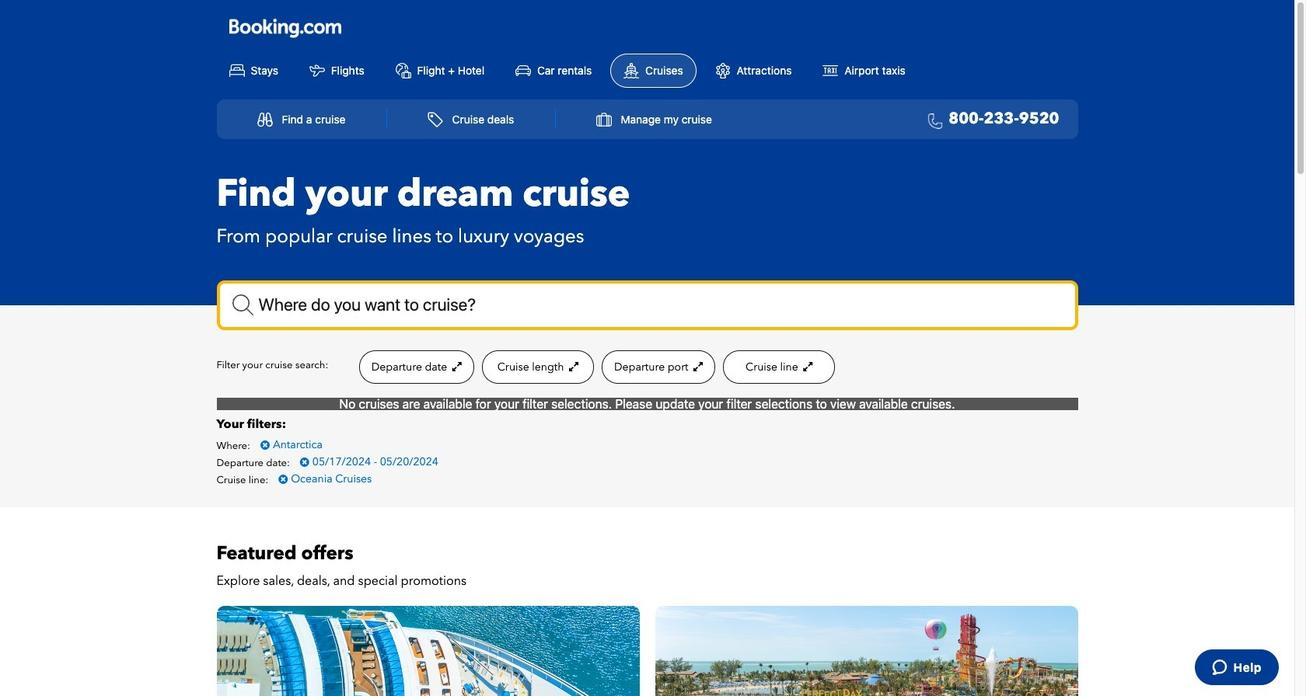 Task type: describe. For each thing, give the bounding box(es) containing it.
cruise sale image
[[217, 607, 640, 697]]

Where do you want to cruise? text field
[[217, 281, 1078, 330]]

antarctica  has been selected for your cruise search filter. remove antarctica  from your cruise search filter. image
[[261, 440, 270, 451]]

open the departure date cruise search filter menu image
[[450, 362, 462, 372]]



Task type: locate. For each thing, give the bounding box(es) containing it.
cheap cruises image
[[655, 607, 1078, 697]]

open the cruiseline cruise search filter menu image
[[801, 362, 813, 372]]

travel menu navigation
[[217, 99, 1078, 139]]

05/17/2024 - 05/20/2024 has been selected for your cruise search filter. remove 05/17/2024 - 05/20/2024 from your cruise search filter. image
[[300, 457, 309, 468]]

booking.com home image
[[229, 18, 341, 39]]

open the departure port cruise search filter menu image
[[691, 362, 703, 372]]

oceania cruises has been selected for your cruise search filter. remove oceania cruises from your cruise search filter. image
[[279, 475, 288, 485]]

open the trip length cruise search filter menu image
[[567, 362, 579, 372]]

None field
[[217, 281, 1078, 330]]



Task type: vqa. For each thing, say whether or not it's contained in the screenshot.
Where do you want to cruise? "Text Field"
yes



